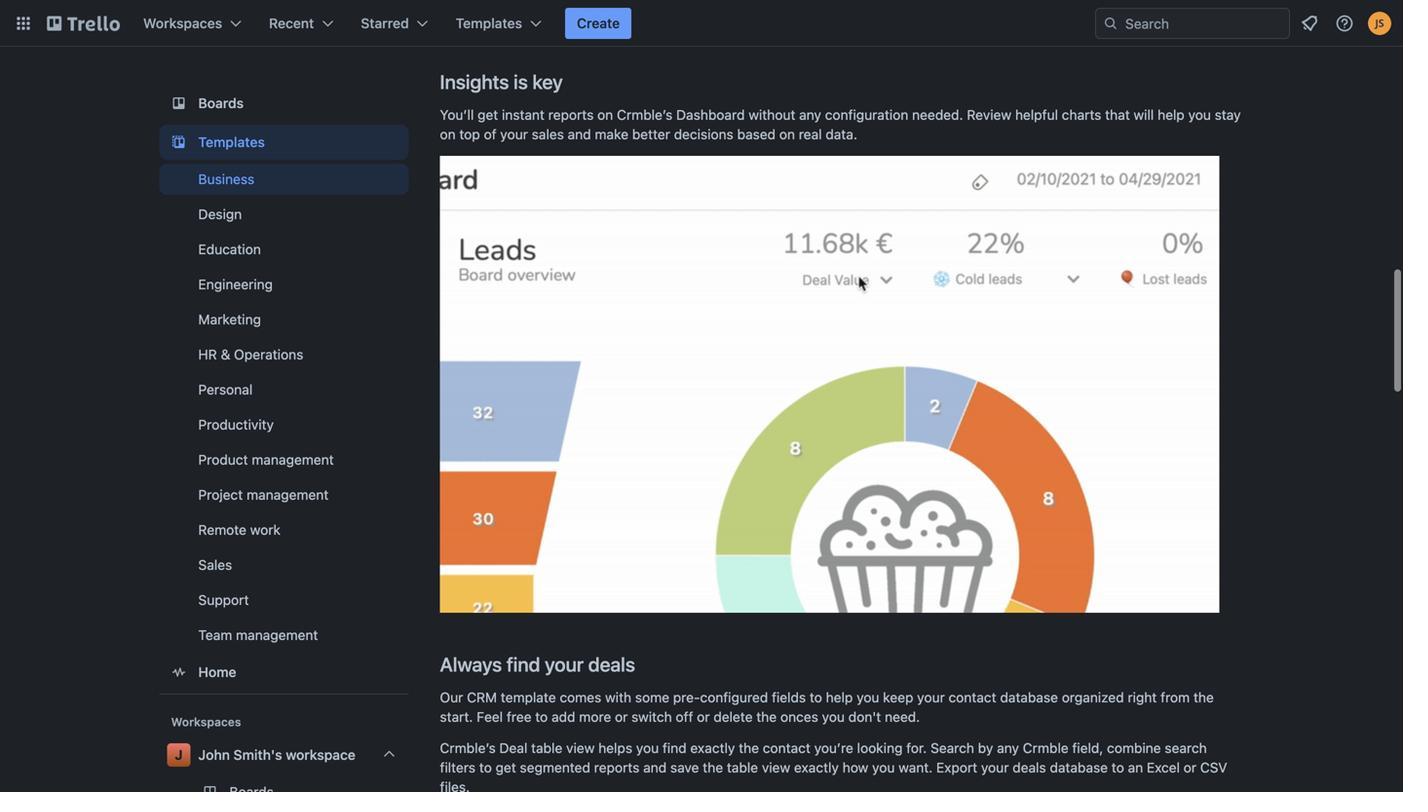 Task type: vqa. For each thing, say whether or not it's contained in the screenshot.
or within Crmble's Deal table view helps you find exactly the contact you're looking for. Search by any Crmble field, combine search filters to get segmented reports and save the table view exactly how you want. Export your deals database to an Excel or CSV files.
yes



Task type: locate. For each thing, give the bounding box(es) containing it.
support
[[198, 592, 249, 608]]

template board image
[[167, 131, 191, 154]]

to
[[810, 690, 823, 706], [535, 709, 548, 725], [479, 760, 492, 776], [1112, 760, 1125, 776]]

templates inside 'dropdown button'
[[456, 15, 522, 31]]

always find your deals
[[440, 653, 635, 676]]

help right will
[[1158, 107, 1185, 123]]

will
[[1134, 107, 1154, 123]]

1 vertical spatial exactly
[[794, 760, 839, 776]]

1 horizontal spatial contact
[[949, 690, 997, 706]]

or down with
[[615, 709, 628, 725]]

your inside 'our crm template comes with some pre-configured fields to help you keep your contact database organized right from the start. feel free to add more or switch off or delete the onces you don't need.'
[[917, 690, 945, 706]]

business
[[198, 171, 255, 187]]

deals down crmble
[[1013, 760, 1047, 776]]

engineering link
[[159, 269, 409, 300]]

remote
[[198, 522, 247, 538]]

contact inside crmble's deal table view helps you find exactly the contact you're looking for. search by any crmble field, combine search filters to get segmented reports and save the table view exactly how you want. export your deals database to an excel or csv files.
[[763, 740, 811, 756]]

onces
[[781, 709, 819, 725]]

0 horizontal spatial deals
[[588, 653, 635, 676]]

find up template on the bottom left of page
[[507, 653, 540, 676]]

don't
[[849, 709, 881, 725]]

0 vertical spatial database
[[1000, 690, 1059, 706]]

0 horizontal spatial and
[[568, 126, 591, 142]]

0 vertical spatial deals
[[588, 653, 635, 676]]

contact up by
[[949, 690, 997, 706]]

files.
[[440, 779, 470, 792]]

search image
[[1103, 16, 1119, 31]]

any right by
[[997, 740, 1020, 756]]

1 vertical spatial get
[[496, 760, 516, 776]]

view down onces on the bottom
[[762, 760, 791, 776]]

organized
[[1062, 690, 1125, 706]]

help
[[1158, 107, 1185, 123], [826, 690, 853, 706]]

1 horizontal spatial find
[[663, 740, 687, 756]]

1 vertical spatial help
[[826, 690, 853, 706]]

1 horizontal spatial and
[[643, 760, 667, 776]]

real
[[799, 126, 822, 142]]

exactly
[[691, 740, 735, 756], [794, 760, 839, 776]]

0 horizontal spatial on
[[440, 126, 456, 142]]

find up the save
[[663, 740, 687, 756]]

help inside 'our crm template comes with some pre-configured fields to help you keep your contact database organized right from the start. feel free to add more or switch off or delete the onces you don't need.'
[[826, 690, 853, 706]]

1 horizontal spatial deals
[[1013, 760, 1047, 776]]

0 vertical spatial contact
[[949, 690, 997, 706]]

boards
[[198, 95, 244, 111]]

support link
[[159, 585, 409, 616]]

1 horizontal spatial exactly
[[794, 760, 839, 776]]

1 horizontal spatial crmble's
[[617, 107, 673, 123]]

reports down helps
[[594, 760, 640, 776]]

more
[[579, 709, 611, 725]]

primary element
[[0, 0, 1404, 47]]

john smith's workspace
[[198, 747, 356, 763]]

you left stay
[[1189, 107, 1212, 123]]

contact inside 'our crm template comes with some pre-configured fields to help you keep your contact database organized right from the start. feel free to add more or switch off or delete the onces you don't need.'
[[949, 690, 997, 706]]

exactly up the save
[[691, 740, 735, 756]]

reports inside you'll get instant reports on crmble's dashboard without any configuration needed. review helpful charts that will help you stay on top of your sales and make better decisions based on real data.
[[549, 107, 594, 123]]

the right the save
[[703, 760, 723, 776]]

csv
[[1201, 760, 1228, 776]]

helps
[[599, 740, 633, 756]]

crmble's up better
[[617, 107, 673, 123]]

management for project management
[[247, 487, 329, 503]]

crmble's deal table view helps you find exactly the contact you're looking for. search by any crmble field, combine search filters to get segmented reports and save the table view exactly how you want. export your deals database to an excel or csv files.
[[440, 740, 1228, 792]]

management down support link
[[236, 627, 318, 643]]

0 horizontal spatial or
[[615, 709, 628, 725]]

education link
[[159, 234, 409, 265]]

or right off
[[697, 709, 710, 725]]

reports
[[549, 107, 594, 123], [594, 760, 640, 776]]

top
[[460, 126, 480, 142]]

recent button
[[257, 8, 345, 39]]

your right keep
[[917, 690, 945, 706]]

always
[[440, 653, 502, 676]]

the right from
[[1194, 690, 1214, 706]]

templates link
[[159, 125, 409, 160]]

your inside crmble's deal table view helps you find exactly the contact you're looking for. search by any crmble field, combine search filters to get segmented reports and save the table view exactly how you want. export your deals database to an excel or csv files.
[[982, 760, 1009, 776]]

crmble's up filters
[[440, 740, 496, 756]]

0 horizontal spatial find
[[507, 653, 540, 676]]

1 vertical spatial and
[[643, 760, 667, 776]]

workspaces
[[143, 15, 222, 31], [171, 715, 241, 729]]

0 vertical spatial get
[[478, 107, 498, 123]]

you down switch
[[636, 740, 659, 756]]

or down search
[[1184, 760, 1197, 776]]

crmble
[[1023, 740, 1069, 756]]

0 horizontal spatial view
[[566, 740, 595, 756]]

on down you'll on the left
[[440, 126, 456, 142]]

for.
[[907, 740, 927, 756]]

0 horizontal spatial help
[[826, 690, 853, 706]]

0 horizontal spatial crmble's
[[440, 740, 496, 756]]

hr
[[198, 347, 217, 363]]

looking
[[857, 740, 903, 756]]

or
[[615, 709, 628, 725], [697, 709, 710, 725], [1184, 760, 1197, 776]]

1 vertical spatial crmble's
[[440, 740, 496, 756]]

workspaces button
[[132, 8, 253, 39]]

without
[[749, 107, 796, 123]]

management down productivity link
[[252, 452, 334, 468]]

0 vertical spatial templates
[[456, 15, 522, 31]]

1 vertical spatial deals
[[1013, 760, 1047, 776]]

management
[[252, 452, 334, 468], [247, 487, 329, 503], [236, 627, 318, 643]]

hr & operations link
[[159, 339, 409, 370]]

stay
[[1215, 107, 1241, 123]]

database down field,
[[1050, 760, 1108, 776]]

workspaces up john
[[171, 715, 241, 729]]

work
[[250, 522, 281, 538]]

1 vertical spatial find
[[663, 740, 687, 756]]

insights
[[440, 70, 509, 93]]

2 vertical spatial management
[[236, 627, 318, 643]]

0 horizontal spatial any
[[799, 107, 822, 123]]

helpful
[[1016, 107, 1059, 123]]

the
[[1194, 690, 1214, 706], [757, 709, 777, 725], [739, 740, 759, 756], [703, 760, 723, 776]]

2 horizontal spatial on
[[780, 126, 795, 142]]

better
[[632, 126, 671, 142]]

view
[[566, 740, 595, 756], [762, 760, 791, 776]]

1 horizontal spatial on
[[598, 107, 613, 123]]

exactly down you're
[[794, 760, 839, 776]]

1 vertical spatial workspaces
[[171, 715, 241, 729]]

0 vertical spatial any
[[799, 107, 822, 123]]

any up real
[[799, 107, 822, 123]]

help inside you'll get instant reports on crmble's dashboard without any configuration needed. review helpful charts that will help you stay on top of your sales and make better decisions based on real data.
[[1158, 107, 1185, 123]]

get up of
[[478, 107, 498, 123]]

workspaces up board icon
[[143, 15, 222, 31]]

0 vertical spatial exactly
[[691, 740, 735, 756]]

team management
[[198, 627, 318, 643]]

reports up sales
[[549, 107, 594, 123]]

0 vertical spatial crmble's
[[617, 107, 673, 123]]

deals inside crmble's deal table view helps you find exactly the contact you're looking for. search by any crmble field, combine search filters to get segmented reports and save the table view exactly how you want. export your deals database to an excel or csv files.
[[1013, 760, 1047, 776]]

and left the save
[[643, 760, 667, 776]]

0 vertical spatial management
[[252, 452, 334, 468]]

the down 'fields'
[[757, 709, 777, 725]]

insights is key
[[440, 70, 563, 93]]

database up crmble
[[1000, 690, 1059, 706]]

on up make
[[598, 107, 613, 123]]

1 vertical spatial management
[[247, 487, 329, 503]]

1 vertical spatial any
[[997, 740, 1020, 756]]

0 vertical spatial and
[[568, 126, 591, 142]]

table
[[531, 740, 563, 756], [727, 760, 758, 776]]

1 horizontal spatial templates
[[456, 15, 522, 31]]

0 horizontal spatial exactly
[[691, 740, 735, 756]]

education
[[198, 241, 261, 257]]

1 horizontal spatial any
[[997, 740, 1020, 756]]

1 vertical spatial contact
[[763, 740, 811, 756]]

deals up with
[[588, 653, 635, 676]]

productivity
[[198, 417, 274, 433]]

off
[[676, 709, 693, 725]]

get inside crmble's deal table view helps you find exactly the contact you're looking for. search by any crmble field, combine search filters to get segmented reports and save the table view exactly how you want. export your deals database to an excel or csv files.
[[496, 760, 516, 776]]

0 vertical spatial help
[[1158, 107, 1185, 123]]

needed.
[[912, 107, 964, 123]]

project management
[[198, 487, 329, 503]]

0 horizontal spatial table
[[531, 740, 563, 756]]

table down delete
[[727, 760, 758, 776]]

view up segmented
[[566, 740, 595, 756]]

an
[[1128, 760, 1144, 776]]

product
[[198, 452, 248, 468]]

help up don't
[[826, 690, 853, 706]]

0 horizontal spatial contact
[[763, 740, 811, 756]]

table up segmented
[[531, 740, 563, 756]]

templates up insights is key
[[456, 15, 522, 31]]

board image
[[167, 92, 191, 115]]

productivity link
[[159, 409, 409, 441]]

0 horizontal spatial templates
[[198, 134, 265, 150]]

configuration
[[825, 107, 909, 123]]

contact down onces on the bottom
[[763, 740, 811, 756]]

the down delete
[[739, 740, 759, 756]]

excel
[[1147, 760, 1180, 776]]

templates
[[456, 15, 522, 31], [198, 134, 265, 150]]

management down product management link
[[247, 487, 329, 503]]

reports inside crmble's deal table view helps you find exactly the contact you're looking for. search by any crmble field, combine search filters to get segmented reports and save the table view exactly how you want. export your deals database to an excel or csv files.
[[594, 760, 640, 776]]

2 horizontal spatial or
[[1184, 760, 1197, 776]]

1 horizontal spatial or
[[697, 709, 710, 725]]

1 vertical spatial reports
[[594, 760, 640, 776]]

segmented
[[520, 760, 591, 776]]

your down instant
[[500, 126, 528, 142]]

1 horizontal spatial table
[[727, 760, 758, 776]]

your down by
[[982, 760, 1009, 776]]

home image
[[167, 661, 191, 684]]

you up don't
[[857, 690, 880, 706]]

filters
[[440, 760, 476, 776]]

1 horizontal spatial view
[[762, 760, 791, 776]]

on left real
[[780, 126, 795, 142]]

with
[[605, 690, 632, 706]]

your
[[500, 126, 528, 142], [545, 653, 584, 676], [917, 690, 945, 706], [982, 760, 1009, 776]]

our
[[440, 690, 463, 706]]

1 horizontal spatial help
[[1158, 107, 1185, 123]]

0 vertical spatial reports
[[549, 107, 594, 123]]

starred button
[[349, 8, 440, 39]]

templates up business on the left of page
[[198, 134, 265, 150]]

to up onces on the bottom
[[810, 690, 823, 706]]

1 vertical spatial templates
[[198, 134, 265, 150]]

sales
[[532, 126, 564, 142]]

1 vertical spatial database
[[1050, 760, 1108, 776]]

get down deal
[[496, 760, 516, 776]]

0 vertical spatial workspaces
[[143, 15, 222, 31]]

and right sales
[[568, 126, 591, 142]]



Task type: describe. For each thing, give the bounding box(es) containing it.
charts
[[1062, 107, 1102, 123]]

to right filters
[[479, 760, 492, 776]]

remote work link
[[159, 515, 409, 546]]

boards link
[[159, 86, 409, 121]]

crmble's inside you'll get instant reports on crmble's dashboard without any configuration needed. review helpful charts that will help you stay on top of your sales and make better decisions based on real data.
[[617, 107, 673, 123]]

of
[[484, 126, 497, 142]]

personal link
[[159, 374, 409, 405]]

john smith (johnsmith38824343) image
[[1369, 12, 1392, 35]]

business link
[[159, 164, 409, 195]]

or inside crmble's deal table view helps you find exactly the contact you're looking for. search by any crmble field, combine search filters to get segmented reports and save the table view exactly how you want. export your deals database to an excel or csv files.
[[1184, 760, 1197, 776]]

need.
[[885, 709, 920, 725]]

&
[[221, 347, 230, 363]]

want.
[[899, 760, 933, 776]]

Search field
[[1119, 9, 1290, 38]]

free
[[507, 709, 532, 725]]

any inside you'll get instant reports on crmble's dashboard without any configuration needed. review helpful charts that will help you stay on top of your sales and make better decisions based on real data.
[[799, 107, 822, 123]]

your inside you'll get instant reports on crmble's dashboard without any configuration needed. review helpful charts that will help you stay on top of your sales and make better decisions based on real data.
[[500, 126, 528, 142]]

0 vertical spatial find
[[507, 653, 540, 676]]

create
[[577, 15, 620, 31]]

combine
[[1107, 740, 1161, 756]]

templates button
[[444, 8, 554, 39]]

project management link
[[159, 480, 409, 511]]

hr & operations
[[198, 347, 303, 363]]

sales
[[198, 557, 232, 573]]

remote work
[[198, 522, 281, 538]]

engineering
[[198, 276, 273, 292]]

our crm template comes with some pre-configured fields to help you keep your contact database organized right from the start. feel free to add more or switch off or delete the onces you don't need.
[[440, 690, 1214, 725]]

1 vertical spatial view
[[762, 760, 791, 776]]

database inside crmble's deal table view helps you find exactly the contact you're looking for. search by any crmble field, combine search filters to get segmented reports and save the table view exactly how you want. export your deals database to an excel or csv files.
[[1050, 760, 1108, 776]]

search
[[1165, 740, 1207, 756]]

export
[[937, 760, 978, 776]]

team
[[198, 627, 232, 643]]

1 vertical spatial table
[[727, 760, 758, 776]]

project
[[198, 487, 243, 503]]

configured
[[700, 690, 768, 706]]

home
[[198, 664, 236, 680]]

john
[[198, 747, 230, 763]]

any inside crmble's deal table view helps you find exactly the contact you're looking for. search by any crmble field, combine search filters to get segmented reports and save the table view exactly how you want. export your deals database to an excel or csv files.
[[997, 740, 1020, 756]]

comes
[[560, 690, 602, 706]]

and inside you'll get instant reports on crmble's dashboard without any configuration needed. review helpful charts that will help you stay on top of your sales and make better decisions based on real data.
[[568, 126, 591, 142]]

marketing
[[198, 311, 261, 328]]

management for product management
[[252, 452, 334, 468]]

back to home image
[[47, 8, 120, 39]]

some
[[635, 690, 670, 706]]

by
[[978, 740, 994, 756]]

create button
[[565, 8, 632, 39]]

field,
[[1073, 740, 1104, 756]]

0 vertical spatial table
[[531, 740, 563, 756]]

delete
[[714, 709, 753, 725]]

review
[[967, 107, 1012, 123]]

team management link
[[159, 620, 409, 651]]

sales link
[[159, 550, 409, 581]]

you up you're
[[822, 709, 845, 725]]

personal
[[198, 382, 253, 398]]

0 notifications image
[[1298, 12, 1322, 35]]

based
[[737, 126, 776, 142]]

smith's
[[234, 747, 282, 763]]

data.
[[826, 126, 858, 142]]

right
[[1128, 690, 1157, 706]]

feel
[[477, 709, 503, 725]]

open information menu image
[[1335, 14, 1355, 33]]

switch
[[632, 709, 672, 725]]

database inside 'our crm template comes with some pre-configured fields to help you keep your contact database organized right from the start. feel free to add more or switch off or delete the onces you don't need.'
[[1000, 690, 1059, 706]]

you inside you'll get instant reports on crmble's dashboard without any configuration needed. review helpful charts that will help you stay on top of your sales and make better decisions based on real data.
[[1189, 107, 1212, 123]]

your up comes
[[545, 653, 584, 676]]

home link
[[159, 655, 409, 690]]

design
[[198, 206, 242, 222]]

you're
[[815, 740, 854, 756]]

instant
[[502, 107, 545, 123]]

get inside you'll get instant reports on crmble's dashboard without any configuration needed. review helpful charts that will help you stay on top of your sales and make better decisions based on real data.
[[478, 107, 498, 123]]

find inside crmble's deal table view helps you find exactly the contact you're looking for. search by any crmble field, combine search filters to get segmented reports and save the table view exactly how you want. export your deals database to an excel or csv files.
[[663, 740, 687, 756]]

crmble's inside crmble's deal table view helps you find exactly the contact you're looking for. search by any crmble field, combine search filters to get segmented reports and save the table view exactly how you want. export your deals database to an excel or csv files.
[[440, 740, 496, 756]]

management for team management
[[236, 627, 318, 643]]

and inside crmble's deal table view helps you find exactly the contact you're looking for. search by any crmble field, combine search filters to get segmented reports and save the table view exactly how you want. export your deals database to an excel or csv files.
[[643, 760, 667, 776]]

you down looking
[[872, 760, 895, 776]]

save
[[671, 760, 699, 776]]

workspaces inside dropdown button
[[143, 15, 222, 31]]

to left add
[[535, 709, 548, 725]]

operations
[[234, 347, 303, 363]]

fields
[[772, 690, 806, 706]]

you'll
[[440, 107, 474, 123]]

workspace
[[286, 747, 356, 763]]

starred
[[361, 15, 409, 31]]

to left an
[[1112, 760, 1125, 776]]

dashboard
[[677, 107, 745, 123]]

decisions
[[674, 126, 734, 142]]

template
[[501, 690, 556, 706]]

recent
[[269, 15, 314, 31]]

product management link
[[159, 444, 409, 476]]

make
[[595, 126, 629, 142]]

0 vertical spatial view
[[566, 740, 595, 756]]

deal
[[500, 740, 528, 756]]

that
[[1106, 107, 1130, 123]]

is
[[514, 70, 528, 93]]

add
[[552, 709, 576, 725]]



